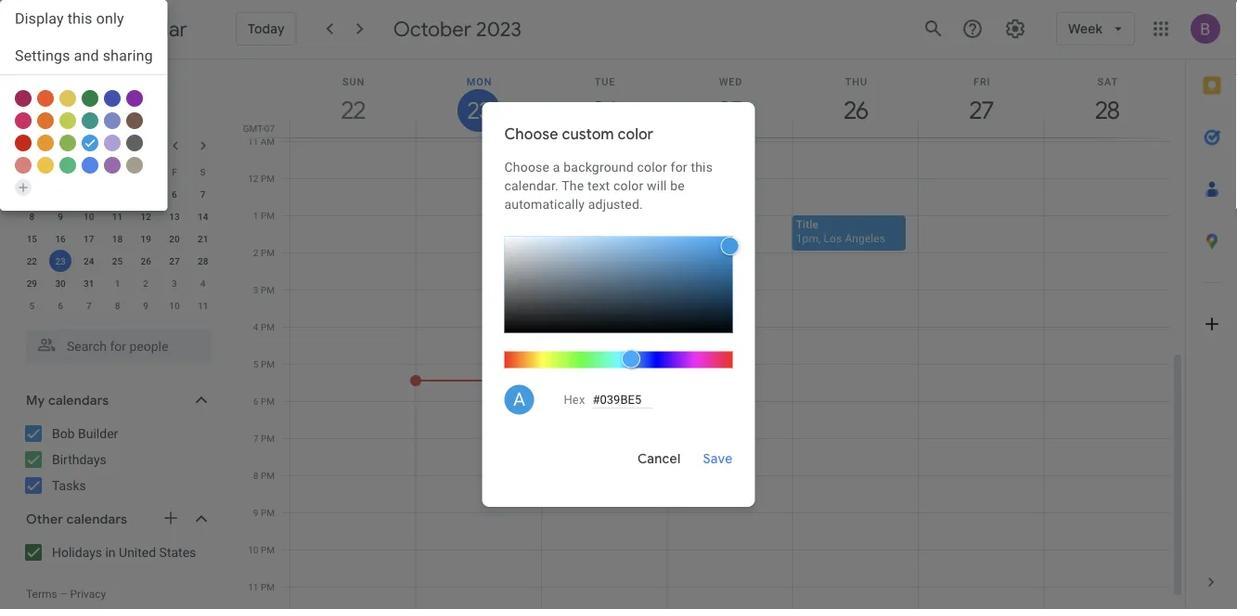 Task type: vqa. For each thing, say whether or not it's contained in the screenshot.
bottom CLOCK
no



Task type: describe. For each thing, give the bounding box(es) containing it.
november 11 element
[[192, 294, 214, 317]]

2 pm
[[253, 247, 275, 258]]

10 pm
[[248, 544, 275, 555]]

tasks
[[52, 478, 86, 493]]

support image
[[962, 18, 984, 40]]

1 vertical spatial color
[[637, 160, 668, 175]]

0 vertical spatial october 2023
[[393, 16, 522, 42]]

this
[[691, 160, 713, 175]]

22
[[27, 255, 37, 267]]

7 for 7 pm
[[253, 433, 259, 444]]

21 element
[[192, 228, 214, 250]]

pm for 12 pm
[[261, 173, 275, 184]]

1 vertical spatial 2023
[[82, 137, 113, 154]]

w
[[113, 166, 122, 177]]

0 horizontal spatial 1
[[29, 189, 35, 200]]

3 column header from the left
[[541, 59, 668, 137]]

november 5 element
[[21, 294, 43, 317]]

cocoa, set calendar color menu item
[[126, 112, 143, 129]]

27
[[169, 255, 180, 267]]

1 pm
[[253, 210, 275, 221]]

1 for november 1 element
[[115, 278, 120, 289]]

12 pm
[[248, 173, 275, 184]]

10 for november 10 element
[[169, 300, 180, 311]]

calendar heading
[[100, 16, 187, 42]]

3 for 3
[[172, 278, 177, 289]]

31
[[84, 278, 94, 289]]

30 element
[[49, 272, 72, 294]]

mango, set calendar color menu item
[[37, 135, 54, 151]]

october 2023 grid
[[18, 161, 217, 317]]

privacy link
[[70, 588, 106, 601]]

today
[[248, 21, 285, 37]]

states
[[159, 545, 196, 560]]

lavender, set calendar color menu item
[[104, 112, 121, 129]]

bob
[[52, 426, 75, 441]]

privacy
[[70, 588, 106, 601]]

wisteria, set calendar color menu item
[[104, 135, 121, 151]]

birch, set calendar color menu item
[[126, 157, 143, 174]]

0 vertical spatial 2
[[58, 189, 63, 200]]

0 vertical spatial 7
[[200, 189, 206, 200]]

20 element
[[163, 228, 186, 250]]

12 for 12
[[141, 211, 151, 222]]

calendar.
[[505, 178, 559, 194]]

other calendars
[[26, 511, 127, 527]]

november 8 element
[[106, 294, 129, 317]]

2 s from the left
[[200, 166, 206, 177]]

custom
[[562, 125, 614, 143]]

0 horizontal spatial october 2023
[[26, 137, 113, 154]]

11 for november 11 element
[[198, 300, 208, 311]]

26
[[141, 255, 151, 267]]

row group containing 1
[[18, 183, 217, 317]]

9 for 9 pm
[[253, 507, 259, 518]]

grid containing title
[[238, 59, 1186, 609]]

6 for 6 pm
[[253, 396, 259, 407]]

terms link
[[26, 588, 57, 601]]

4 column header from the left
[[667, 59, 794, 137]]

november 10 element
[[163, 294, 186, 317]]

hue slider slider
[[505, 333, 733, 377]]

the
[[562, 178, 584, 194]]

10 for 10 element in the left of the page
[[84, 211, 94, 222]]

my calendars list
[[4, 419, 230, 501]]

pm for 10 pm
[[261, 544, 275, 555]]

8 pm
[[253, 470, 275, 481]]

pumpkin, set calendar color menu item
[[37, 112, 54, 129]]

5 pm
[[253, 358, 275, 370]]

november 4 element
[[192, 272, 214, 294]]

1pm
[[796, 232, 819, 245]]

0 vertical spatial 9
[[58, 211, 63, 222]]

angeles
[[845, 232, 886, 245]]

hex
[[564, 393, 586, 407]]

6 for november 6 element
[[58, 300, 63, 311]]

graphite, set calendar color menu item
[[126, 135, 143, 151]]

25 element
[[106, 250, 129, 272]]

choose custom color
[[505, 125, 654, 143]]

add custom color menu item
[[15, 179, 32, 196]]

november 7 element
[[78, 294, 100, 317]]

7 for november 7 element
[[86, 300, 92, 311]]

12 for 12 pm
[[248, 173, 259, 184]]

23
[[55, 255, 66, 267]]

terms
[[26, 588, 57, 601]]

gmt-
[[243, 123, 264, 134]]

pm for 7 pm
[[261, 433, 275, 444]]

choose a background color for this calendar. the text color will be automatically adjusted.
[[505, 160, 713, 212]]

16
[[55, 233, 66, 244]]

am
[[261, 136, 275, 147]]

3 pm
[[253, 284, 275, 295]]

2 for november 2 element
[[143, 278, 149, 289]]

23 cell
[[46, 250, 75, 272]]

11 for 11 am
[[248, 136, 258, 147]]

20
[[169, 233, 180, 244]]

gmt-07
[[243, 123, 275, 134]]

my calendars button
[[4, 385, 230, 415]]

1 horizontal spatial 6
[[172, 189, 177, 200]]

november 6 element
[[49, 294, 72, 317]]

november 9 element
[[135, 294, 157, 317]]

tangerine, set calendar color menu item
[[37, 90, 54, 107]]

4 for 4 pm
[[253, 321, 259, 332]]

11 element
[[106, 205, 129, 228]]

basil, set calendar color menu item
[[82, 90, 98, 107]]

24 element
[[78, 250, 100, 272]]

13
[[169, 211, 180, 222]]

pm for 6 pm
[[261, 396, 275, 407]]

be
[[671, 178, 685, 194]]

calendar
[[104, 16, 187, 42]]

flamingo, set calendar color menu item
[[15, 157, 32, 174]]

9 for november 9 "element"
[[143, 300, 149, 311]]

holidays
[[52, 545, 102, 560]]

f
[[172, 166, 177, 177]]

radicchio, set calendar color menu item
[[15, 90, 32, 107]]

pm for 11 pm
[[261, 581, 275, 592]]

row containing 29
[[18, 272, 217, 294]]

united
[[119, 545, 156, 560]]

adjusted.
[[588, 197, 643, 212]]

save button
[[696, 435, 741, 483]]

18 element
[[106, 228, 129, 250]]

13 element
[[163, 205, 186, 228]]

4 for 4
[[200, 278, 206, 289]]

1 menu item from the top
[[0, 0, 168, 37]]

avocado, set calendar color menu item
[[59, 112, 76, 129]]

november 2 element
[[135, 272, 157, 294]]

banana, set calendar color menu item
[[37, 157, 54, 174]]

pm for 3 pm
[[261, 284, 275, 295]]

my calendars
[[26, 392, 109, 408]]

main drawer image
[[22, 18, 45, 40]]

23, today element
[[49, 250, 72, 272]]

9 pm
[[253, 507, 275, 518]]

11 for '11' element
[[112, 211, 123, 222]]

4 pm
[[253, 321, 275, 332]]

builder
[[78, 426, 118, 441]]

29 element
[[21, 272, 43, 294]]

8 for the november 8 element
[[115, 300, 120, 311]]

in
[[105, 545, 116, 560]]

5 for 5
[[29, 300, 35, 311]]

7 column header from the left
[[1044, 59, 1171, 137]]

november 1 element
[[106, 272, 129, 294]]

,
[[819, 232, 821, 245]]

29
[[27, 278, 37, 289]]

slider inside choose custom color dialog
[[505, 236, 739, 333]]

1 for 1 pm
[[253, 210, 259, 221]]

title 1pm , los angeles
[[796, 218, 886, 245]]



Task type: locate. For each thing, give the bounding box(es) containing it.
slider
[[505, 236, 739, 333]]

1 horizontal spatial 9
[[143, 300, 149, 311]]

3 row from the top
[[18, 205, 217, 228]]

6 down 30 'element' in the left top of the page
[[58, 300, 63, 311]]

11 up 18
[[112, 211, 123, 222]]

2 vertical spatial 7
[[253, 433, 259, 444]]

color
[[618, 125, 654, 143], [637, 160, 668, 175], [614, 178, 644, 194]]

t right 'birch, set calendar color' menu item
[[143, 166, 149, 177]]

8
[[29, 211, 35, 222], [115, 300, 120, 311], [253, 470, 259, 481]]

calendars inside 'dropdown button'
[[67, 511, 127, 527]]

pm up 7 pm
[[261, 396, 275, 407]]

30
[[55, 278, 66, 289]]

18
[[112, 233, 123, 244]]

grape, set calendar color menu item
[[126, 90, 143, 107]]

tab list
[[1187, 59, 1238, 556]]

tomato, set calendar color menu item
[[15, 135, 32, 151]]

calendar list entry. list box
[[0, 0, 168, 75]]

pm for 2 pm
[[261, 247, 275, 258]]

choose up a
[[505, 125, 559, 143]]

17
[[84, 233, 94, 244]]

0 horizontal spatial 12
[[141, 211, 151, 222]]

calendars for my calendars
[[48, 392, 109, 408]]

11 am
[[248, 136, 275, 147]]

t
[[86, 166, 92, 177], [143, 166, 149, 177]]

holidays in united states
[[52, 545, 196, 560]]

9 down november 2 element
[[143, 300, 149, 311]]

pm for 9 pm
[[261, 507, 275, 518]]

12 down the 11 am
[[248, 173, 259, 184]]

2 vertical spatial 10
[[248, 544, 259, 555]]

1 vertical spatial 1
[[253, 210, 259, 221]]

november 3 element
[[163, 272, 186, 294]]

8 inside the november 8 element
[[115, 300, 120, 311]]

12
[[248, 173, 259, 184], [141, 211, 151, 222]]

1 horizontal spatial 3
[[253, 284, 259, 295]]

12 up 19
[[141, 211, 151, 222]]

12 inside october 2023 "grid"
[[141, 211, 151, 222]]

color up adjusted.
[[614, 178, 644, 194]]

choose inside choose a background color for this calendar. the text color will be automatically adjusted.
[[505, 160, 550, 175]]

pm for 4 pm
[[261, 321, 275, 332]]

31 element
[[78, 272, 100, 294]]

0 horizontal spatial 7
[[86, 300, 92, 311]]

12 element
[[135, 205, 157, 228]]

6 up 13 element
[[172, 189, 177, 200]]

row containing s
[[18, 161, 217, 183]]

0 horizontal spatial 2
[[58, 189, 63, 200]]

calendars up bob builder
[[48, 392, 109, 408]]

0 horizontal spatial s
[[29, 166, 35, 177]]

1 choose from the top
[[505, 125, 559, 143]]

text
[[588, 178, 610, 194]]

11 down november 4 element
[[198, 300, 208, 311]]

11 for 11 pm
[[248, 581, 259, 592]]

1 down flamingo, set calendar color menu item
[[29, 189, 35, 200]]

11 down 10 pm
[[248, 581, 259, 592]]

terms – privacy
[[26, 588, 106, 601]]

1 s from the left
[[29, 166, 35, 177]]

3 down 2 pm
[[253, 284, 259, 295]]

0 vertical spatial calendars
[[48, 392, 109, 408]]

choose for choose a background color for this calendar. the text color will be automatically adjusted.
[[505, 160, 550, 175]]

choose
[[505, 125, 559, 143], [505, 160, 550, 175]]

2 vertical spatial color
[[614, 178, 644, 194]]

1 column header from the left
[[290, 59, 416, 137]]

pm down 10 pm
[[261, 581, 275, 592]]

1 down 25 element
[[115, 278, 120, 289]]

1 horizontal spatial 1
[[115, 278, 120, 289]]

4 down 28 element
[[200, 278, 206, 289]]

11 pm
[[248, 581, 275, 592]]

2 horizontal spatial 6
[[253, 396, 259, 407]]

color right custom
[[618, 125, 654, 143]]

calendars inside 'dropdown button'
[[48, 392, 109, 408]]

0 horizontal spatial 5
[[29, 300, 35, 311]]

14 element
[[192, 205, 214, 228]]

2 up november 9 "element"
[[143, 278, 149, 289]]

pm for 8 pm
[[261, 470, 275, 481]]

save
[[703, 451, 733, 467]]

other calendars button
[[4, 504, 230, 534]]

7 row from the top
[[18, 294, 217, 317]]

pm up 6 pm
[[261, 358, 275, 370]]

2 vertical spatial 2
[[143, 278, 149, 289]]

7 up 14 element
[[200, 189, 206, 200]]

7
[[200, 189, 206, 200], [86, 300, 92, 311], [253, 433, 259, 444]]

22 element
[[21, 250, 43, 272]]

background
[[564, 160, 634, 175]]

4 inside row
[[200, 278, 206, 289]]

pm up 2 pm
[[261, 210, 275, 221]]

12 pm from the top
[[261, 581, 275, 592]]

1 vertical spatial 7
[[86, 300, 92, 311]]

2
[[58, 189, 63, 200], [253, 247, 259, 258], [143, 278, 149, 289]]

8 for 8 pm
[[253, 470, 259, 481]]

2 column header from the left
[[415, 59, 542, 137]]

6
[[172, 189, 177, 200], [58, 300, 63, 311], [253, 396, 259, 407]]

amethyst, set calendar color menu item
[[104, 157, 121, 174]]

row group
[[18, 183, 217, 317]]

2 horizontal spatial 10
[[248, 544, 259, 555]]

2 vertical spatial 6
[[253, 396, 259, 407]]

0 horizontal spatial t
[[86, 166, 92, 177]]

2 down m
[[58, 189, 63, 200]]

choose up calendar.
[[505, 160, 550, 175]]

2 horizontal spatial 8
[[253, 470, 259, 481]]

2023
[[476, 16, 522, 42], [82, 137, 113, 154]]

today button
[[236, 12, 297, 46]]

for
[[671, 160, 688, 175]]

1 horizontal spatial 10
[[169, 300, 180, 311]]

row containing 1
[[18, 183, 217, 205]]

october 2023
[[393, 16, 522, 42], [26, 137, 113, 154]]

other
[[26, 511, 63, 527]]

21
[[198, 233, 208, 244]]

row containing 5
[[18, 294, 217, 317]]

pm up 4 pm
[[261, 284, 275, 295]]

5 column header from the left
[[793, 59, 919, 137]]

2 choose from the top
[[505, 160, 550, 175]]

pm down am
[[261, 173, 275, 184]]

10 up 11 pm
[[248, 544, 259, 555]]

choose for choose custom color
[[505, 125, 559, 143]]

pm down 6 pm
[[261, 433, 275, 444]]

0 horizontal spatial 8
[[29, 211, 35, 222]]

t right sage, set calendar color menu item
[[86, 166, 92, 177]]

1 vertical spatial october
[[26, 137, 79, 154]]

sage, set calendar color menu item
[[59, 157, 76, 174]]

1 pm from the top
[[261, 173, 275, 184]]

1 down 12 pm
[[253, 210, 259, 221]]

8 up 9 pm
[[253, 470, 259, 481]]

10
[[84, 211, 94, 222], [169, 300, 180, 311], [248, 544, 259, 555]]

pm down 1 pm on the top
[[261, 247, 275, 258]]

1 vertical spatial 12
[[141, 211, 151, 222]]

1 vertical spatial 10
[[169, 300, 180, 311]]

10 inside grid
[[248, 544, 259, 555]]

pm down 8 pm
[[261, 507, 275, 518]]

28 element
[[192, 250, 214, 272]]

s right f
[[200, 166, 206, 177]]

s
[[29, 166, 35, 177], [200, 166, 206, 177]]

blueberry, set calendar color menu item
[[104, 90, 121, 107]]

2 menu item from the top
[[0, 37, 168, 74]]

1 horizontal spatial october 2023
[[393, 16, 522, 42]]

3
[[172, 278, 177, 289], [253, 284, 259, 295]]

9 up 10 pm
[[253, 507, 259, 518]]

0 vertical spatial 6
[[172, 189, 177, 200]]

1 vertical spatial 4
[[253, 321, 259, 332]]

choose custom color dialog
[[482, 102, 755, 507]]

2 vertical spatial 9
[[253, 507, 259, 518]]

1 horizontal spatial 2
[[143, 278, 149, 289]]

0 vertical spatial 4
[[200, 278, 206, 289]]

1 horizontal spatial 8
[[115, 300, 120, 311]]

0 horizontal spatial october
[[26, 137, 79, 154]]

7 down 6 pm
[[253, 433, 259, 444]]

16 element
[[49, 228, 72, 250]]

4
[[200, 278, 206, 289], [253, 321, 259, 332]]

1 vertical spatial choose
[[505, 160, 550, 175]]

cobalt, set calendar color menu item
[[82, 157, 98, 174]]

9 up 16 element
[[58, 211, 63, 222]]

6 pm from the top
[[261, 358, 275, 370]]

27 element
[[163, 250, 186, 272]]

0 vertical spatial 2023
[[476, 16, 522, 42]]

0 vertical spatial 10
[[84, 211, 94, 222]]

2 pm from the top
[[261, 210, 275, 221]]

10 down "november 3" element
[[169, 300, 180, 311]]

1 horizontal spatial 2023
[[476, 16, 522, 42]]

1 vertical spatial 8
[[115, 300, 120, 311]]

1 horizontal spatial october
[[393, 16, 472, 42]]

14
[[198, 211, 208, 222]]

19 element
[[135, 228, 157, 250]]

7 pm
[[253, 433, 275, 444]]

5 up 6 pm
[[253, 358, 259, 370]]

a
[[513, 389, 526, 410]]

9
[[58, 211, 63, 222], [143, 300, 149, 311], [253, 507, 259, 518]]

3 for 3 pm
[[253, 284, 259, 295]]

calendars for other calendars
[[67, 511, 127, 527]]

9 inside grid
[[253, 507, 259, 518]]

5 pm from the top
[[261, 321, 275, 332]]

15
[[27, 233, 37, 244]]

10 up 17 in the left of the page
[[84, 211, 94, 222]]

eucalyptus, set calendar color menu item
[[82, 112, 98, 129]]

citron, set calendar color menu item
[[59, 90, 76, 107]]

2 up 3 pm
[[253, 247, 259, 258]]

0 vertical spatial 5
[[29, 300, 35, 311]]

calendars
[[48, 392, 109, 408], [67, 511, 127, 527]]

1 horizontal spatial 4
[[253, 321, 259, 332]]

6 column header from the left
[[919, 59, 1045, 137]]

pm for 5 pm
[[261, 358, 275, 370]]

8 down november 1 element
[[115, 300, 120, 311]]

3 inside "grid"
[[172, 278, 177, 289]]

grid
[[238, 59, 1186, 609]]

5 for 5 pm
[[253, 358, 259, 370]]

october
[[393, 16, 472, 42], [26, 137, 79, 154]]

row
[[18, 161, 217, 183], [18, 183, 217, 205], [18, 205, 217, 228], [18, 228, 217, 250], [18, 250, 217, 272], [18, 272, 217, 294], [18, 294, 217, 317]]

1 vertical spatial 9
[[143, 300, 149, 311]]

s left banana, set calendar color "menu item"
[[29, 166, 35, 177]]

8 up 15 "element"
[[29, 211, 35, 222]]

color up will at the right of the page
[[637, 160, 668, 175]]

6 up 7 pm
[[253, 396, 259, 407]]

11 down gmt-
[[248, 136, 258, 147]]

cherry blossom, set calendar color menu item
[[15, 112, 32, 129]]

calendars up in
[[67, 511, 127, 527]]

title
[[796, 218, 819, 231]]

1 horizontal spatial 5
[[253, 358, 259, 370]]

1 horizontal spatial s
[[200, 166, 206, 177]]

row containing 8
[[18, 205, 217, 228]]

1 horizontal spatial 7
[[200, 189, 206, 200]]

10 for 10 pm
[[248, 544, 259, 555]]

2 row from the top
[[18, 183, 217, 205]]

10 pm from the top
[[261, 507, 275, 518]]

5 row from the top
[[18, 250, 217, 272]]

pm for 1 pm
[[261, 210, 275, 221]]

my
[[26, 392, 45, 408]]

pm up 9 pm
[[261, 470, 275, 481]]

1 horizontal spatial t
[[143, 166, 149, 177]]

2 horizontal spatial 7
[[253, 433, 259, 444]]

07
[[264, 123, 275, 134]]

0 horizontal spatial 3
[[172, 278, 177, 289]]

row containing 15
[[18, 228, 217, 250]]

menu item
[[0, 0, 168, 37], [0, 37, 168, 74]]

19
[[141, 233, 151, 244]]

0 horizontal spatial 6
[[58, 300, 63, 311]]

15 element
[[21, 228, 43, 250]]

7 pm from the top
[[261, 396, 275, 407]]

bob builder
[[52, 426, 118, 441]]

los
[[824, 232, 843, 245]]

0 vertical spatial color
[[618, 125, 654, 143]]

25
[[112, 255, 123, 267]]

1 t from the left
[[86, 166, 92, 177]]

17 element
[[78, 228, 100, 250]]

9 pm from the top
[[261, 470, 275, 481]]

0 vertical spatial 12
[[248, 173, 259, 184]]

5 down 29 'element'
[[29, 300, 35, 311]]

8 pm from the top
[[261, 433, 275, 444]]

automatically
[[505, 197, 585, 212]]

1 vertical spatial october 2023
[[26, 137, 113, 154]]

4 inside grid
[[253, 321, 259, 332]]

none text field inside choose custom color dialog
[[593, 391, 653, 408]]

6 row from the top
[[18, 272, 217, 294]]

5 inside row
[[29, 300, 35, 311]]

row containing 22
[[18, 250, 217, 272]]

6 pm
[[253, 396, 275, 407]]

0 horizontal spatial 4
[[200, 278, 206, 289]]

peacock, set calendar color menu item
[[82, 135, 98, 151]]

column header
[[290, 59, 416, 137], [415, 59, 542, 137], [541, 59, 668, 137], [667, 59, 794, 137], [793, 59, 919, 137], [919, 59, 1045, 137], [1044, 59, 1171, 137]]

0 vertical spatial 1
[[29, 189, 35, 200]]

4 row from the top
[[18, 228, 217, 250]]

11 pm from the top
[[261, 544, 275, 555]]

1 row from the top
[[18, 161, 217, 183]]

a button
[[505, 385, 534, 415]]

1 vertical spatial 2
[[253, 247, 259, 258]]

1 vertical spatial 5
[[253, 358, 259, 370]]

0 horizontal spatial 9
[[58, 211, 63, 222]]

m
[[56, 166, 64, 177]]

cancel button
[[630, 435, 689, 483]]

pistachio, set calendar color menu item
[[59, 135, 76, 151]]

2 horizontal spatial 1
[[253, 210, 259, 221]]

24
[[84, 255, 94, 267]]

pm
[[261, 173, 275, 184], [261, 210, 275, 221], [261, 247, 275, 258], [261, 284, 275, 295], [261, 321, 275, 332], [261, 358, 275, 370], [261, 396, 275, 407], [261, 433, 275, 444], [261, 470, 275, 481], [261, 507, 275, 518], [261, 544, 275, 555], [261, 581, 275, 592]]

4 pm from the top
[[261, 284, 275, 295]]

calendar element
[[59, 10, 187, 51]]

pm down 3 pm
[[261, 321, 275, 332]]

2 horizontal spatial 9
[[253, 507, 259, 518]]

–
[[60, 588, 67, 601]]

4 down 3 pm
[[253, 321, 259, 332]]

0 horizontal spatial 10
[[84, 211, 94, 222]]

1 vertical spatial 6
[[58, 300, 63, 311]]

None search field
[[0, 322, 230, 363]]

0 vertical spatial choose
[[505, 125, 559, 143]]

2 vertical spatial 8
[[253, 470, 259, 481]]

0 vertical spatial october
[[393, 16, 472, 42]]

2 vertical spatial 1
[[115, 278, 120, 289]]

0 horizontal spatial 2023
[[82, 137, 113, 154]]

2 for 2 pm
[[253, 247, 259, 258]]

will
[[647, 178, 667, 194]]

10 element
[[78, 205, 100, 228]]

2 horizontal spatial 2
[[253, 247, 259, 258]]

26 element
[[135, 250, 157, 272]]

calendar list entry. element
[[0, 0, 168, 211]]

11
[[248, 136, 258, 147], [112, 211, 123, 222], [198, 300, 208, 311], [248, 581, 259, 592]]

0 vertical spatial 8
[[29, 211, 35, 222]]

pm down 9 pm
[[261, 544, 275, 555]]

None text field
[[593, 391, 653, 408]]

cancel
[[638, 451, 681, 467]]

7 down 31 element
[[86, 300, 92, 311]]

1 vertical spatial calendars
[[67, 511, 127, 527]]

a
[[553, 160, 561, 175]]

3 pm from the top
[[261, 247, 275, 258]]

birthdays
[[52, 452, 107, 467]]

5
[[29, 300, 35, 311], [253, 358, 259, 370]]

2 t from the left
[[143, 166, 149, 177]]

1 horizontal spatial 12
[[248, 173, 259, 184]]

3 down '27' element
[[172, 278, 177, 289]]

28
[[198, 255, 208, 267]]

8 inside grid
[[253, 470, 259, 481]]

9 inside "element"
[[143, 300, 149, 311]]



